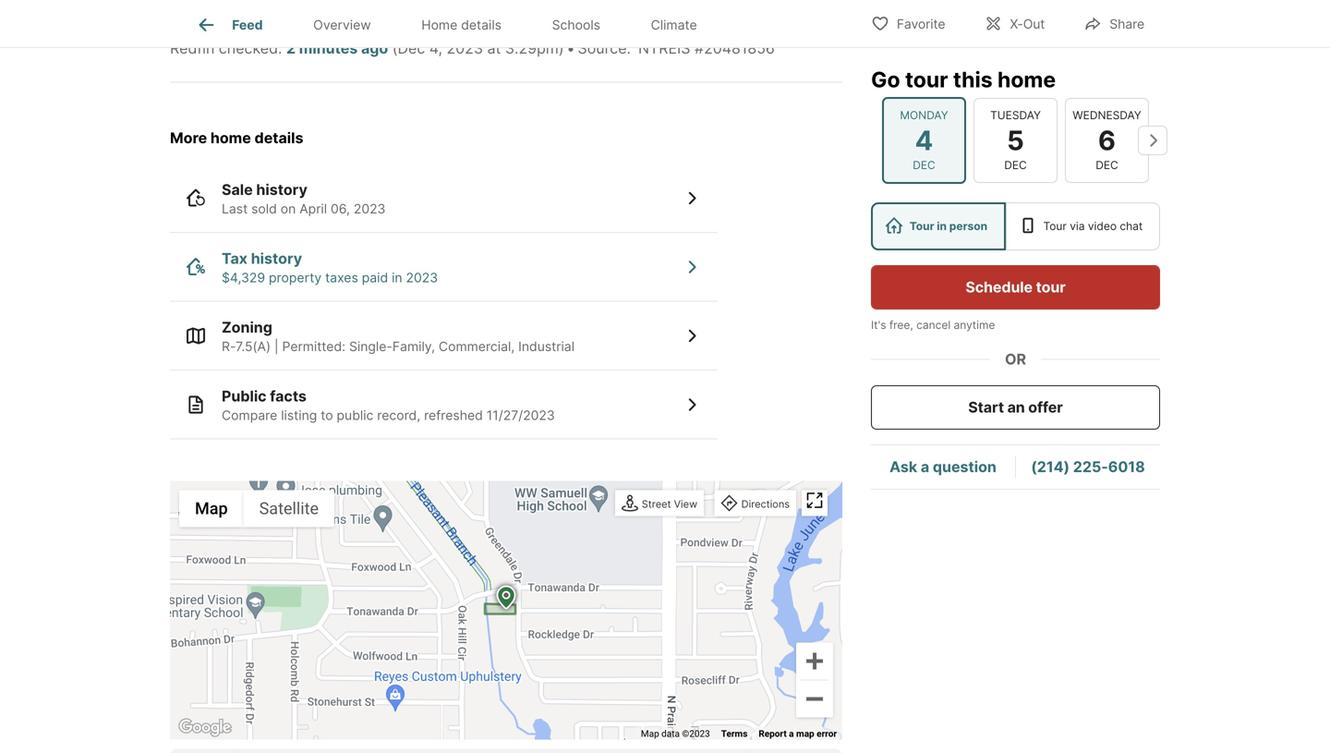 Task type: describe. For each thing, give the bounding box(es) containing it.
checked:
[[219, 39, 282, 57]]

map data ©2023
[[641, 728, 710, 739]]

contact: 713-395-9700
[[170, 2, 335, 20]]

395-
[[265, 2, 300, 20]]

via
[[1070, 219, 1085, 233]]

report a map error link
[[759, 728, 837, 739]]

wednesday 6 dec
[[1073, 108, 1142, 172]]

overview tab
[[288, 3, 396, 47]]

map
[[797, 728, 815, 739]]

5
[[1007, 124, 1025, 156]]

a for report
[[789, 728, 794, 739]]

report a map error
[[759, 728, 837, 739]]

directions
[[742, 498, 790, 510]]

schools
[[552, 17, 601, 33]]

it's
[[871, 318, 887, 332]]

4
[[915, 124, 934, 156]]

tour in person option
[[871, 202, 1006, 250]]

2023 for 06,
[[354, 201, 386, 217]]

schedule
[[966, 278, 1033, 296]]

20481856
[[704, 39, 775, 57]]

start an offer
[[969, 398, 1063, 416]]

public facts compare listing to public record, refreshed 11/27/2023
[[222, 387, 555, 423]]

2023 for 4,
[[447, 39, 483, 57]]

compare
[[222, 407, 277, 423]]

225-
[[1074, 458, 1109, 476]]

sold
[[251, 201, 277, 217]]

paid
[[362, 270, 388, 286]]

taxes
[[325, 270, 358, 286]]

family,
[[393, 339, 435, 354]]

terms link
[[721, 728, 748, 739]]

start
[[969, 398, 1004, 416]]

question
[[933, 458, 997, 476]]

1 vertical spatial home
[[211, 129, 251, 147]]

single-
[[349, 339, 393, 354]]

facts
[[270, 387, 307, 405]]

it's free, cancel anytime
[[871, 318, 996, 332]]

refreshed
[[424, 407, 483, 423]]

tax history $4,329 property taxes paid in 2023
[[222, 249, 438, 286]]

home
[[422, 17, 458, 33]]

#
[[695, 39, 704, 57]]

zoning r-7.5(a) | permitted: single-family, commercial, industrial
[[222, 318, 575, 354]]

start an offer button
[[871, 385, 1161, 430]]

error
[[817, 728, 837, 739]]

x-out button
[[969, 4, 1061, 42]]

schedule tour button
[[871, 265, 1161, 310]]

map region
[[62, 248, 1008, 753]]

wednesday
[[1073, 108, 1142, 122]]

•
[[567, 39, 575, 57]]

an
[[1008, 398, 1025, 416]]

zoning
[[222, 318, 272, 336]]

(dec
[[392, 39, 425, 57]]

this
[[953, 67, 993, 92]]

home details tab
[[396, 3, 527, 47]]

data
[[662, 728, 680, 739]]

minutes
[[299, 39, 358, 57]]

tour via video chat option
[[1006, 202, 1161, 250]]

2023 for in
[[406, 270, 438, 286]]

ask a question
[[890, 458, 997, 476]]

4,
[[429, 39, 443, 57]]

r-
[[222, 339, 236, 354]]

out
[[1024, 16, 1045, 32]]

11/27/2023
[[487, 407, 555, 423]]

last
[[222, 201, 248, 217]]

details inside tab
[[461, 17, 502, 33]]

tour for go
[[905, 67, 949, 92]]

feed
[[232, 17, 263, 33]]

7.5(a)
[[236, 339, 271, 354]]

dec for 4
[[913, 158, 936, 172]]

map for map
[[195, 499, 228, 518]]

tax
[[222, 249, 248, 268]]

satellite
[[259, 499, 319, 518]]

tour for tour in person
[[910, 219, 935, 233]]

public
[[222, 387, 267, 405]]

record,
[[377, 407, 421, 423]]

at
[[487, 39, 501, 57]]

street
[[642, 498, 671, 510]]

tab list containing feed
[[170, 0, 737, 47]]

history for sale history
[[256, 181, 308, 199]]

06,
[[331, 201, 350, 217]]

tour for tour via video chat
[[1044, 219, 1067, 233]]

0 vertical spatial home
[[998, 67, 1056, 92]]

next image
[[1138, 126, 1168, 155]]

in inside "option"
[[937, 219, 947, 233]]

to
[[321, 407, 333, 423]]

view
[[674, 498, 698, 510]]

$4,329
[[222, 270, 265, 286]]

more
[[170, 129, 207, 147]]

favorite
[[897, 16, 946, 32]]



Task type: locate. For each thing, give the bounding box(es) containing it.
menu bar
[[179, 490, 335, 527]]

2 tour from the left
[[1044, 219, 1067, 233]]

1 dec from the left
[[913, 158, 936, 172]]

2
[[286, 39, 296, 57]]

ask a question link
[[890, 458, 997, 476]]

schools tab
[[527, 3, 626, 47]]

climate
[[651, 17, 697, 33]]

1 vertical spatial in
[[392, 270, 403, 286]]

listing
[[281, 407, 317, 423]]

cancel
[[917, 318, 951, 332]]

industrial
[[518, 339, 575, 354]]

free,
[[890, 318, 914, 332]]

x-out
[[1010, 16, 1045, 32]]

report
[[759, 728, 787, 739]]

a right ask
[[921, 458, 930, 476]]

sale
[[222, 181, 253, 199]]

1 horizontal spatial tour
[[1044, 219, 1067, 233]]

google image
[[175, 716, 236, 740]]

dec down 4
[[913, 158, 936, 172]]

0 vertical spatial map
[[195, 499, 228, 518]]

history up property
[[251, 249, 302, 268]]

1 horizontal spatial map
[[641, 728, 659, 739]]

tour
[[910, 219, 935, 233], [1044, 219, 1067, 233]]

1 horizontal spatial home
[[998, 67, 1056, 92]]

feed link
[[195, 14, 263, 36]]

1 tour from the left
[[910, 219, 935, 233]]

map left satellite popup button on the left bottom of page
[[195, 499, 228, 518]]

favorite button
[[855, 4, 961, 42]]

dec down 6
[[1096, 158, 1119, 172]]

schedule tour
[[966, 278, 1066, 296]]

1 horizontal spatial 2023
[[406, 270, 438, 286]]

monday 4 dec
[[900, 108, 949, 172]]

in
[[937, 219, 947, 233], [392, 270, 403, 286]]

video
[[1088, 219, 1117, 233]]

0 vertical spatial a
[[921, 458, 930, 476]]

tour inside tour via video chat option
[[1044, 219, 1067, 233]]

|
[[274, 339, 279, 354]]

2023 right paid
[[406, 270, 438, 286]]

terms
[[721, 728, 748, 739]]

1 horizontal spatial tour
[[1036, 278, 1066, 296]]

tour
[[905, 67, 949, 92], [1036, 278, 1066, 296]]

monday
[[900, 108, 949, 122]]

2 vertical spatial 2023
[[406, 270, 438, 286]]

menu bar containing map
[[179, 490, 335, 527]]

1 vertical spatial details
[[255, 129, 303, 147]]

street view
[[642, 498, 698, 510]]

dec down 5
[[1005, 158, 1027, 172]]

list box
[[871, 202, 1161, 250]]

tour inside tour in person "option"
[[910, 219, 935, 233]]

1 vertical spatial 2023
[[354, 201, 386, 217]]

history for tax history
[[251, 249, 302, 268]]

0 horizontal spatial tour
[[905, 67, 949, 92]]

None button
[[882, 97, 967, 184], [974, 98, 1058, 183], [1065, 98, 1149, 183], [882, 97, 967, 184], [974, 98, 1058, 183], [1065, 98, 1149, 183]]

1 vertical spatial history
[[251, 249, 302, 268]]

overview
[[313, 17, 371, 33]]

go
[[871, 67, 901, 92]]

map
[[195, 499, 228, 518], [641, 728, 659, 739]]

0 vertical spatial in
[[937, 219, 947, 233]]

3 dec from the left
[[1096, 158, 1119, 172]]

tour inside button
[[1036, 278, 1066, 296]]

tour in person
[[910, 219, 988, 233]]

0 horizontal spatial 2023
[[354, 201, 386, 217]]

in right paid
[[392, 270, 403, 286]]

2023 right the 06,
[[354, 201, 386, 217]]

tour left person on the top
[[910, 219, 935, 233]]

(214)
[[1031, 458, 1070, 476]]

(214) 225-6018 link
[[1031, 458, 1146, 476]]

2023 down home details
[[447, 39, 483, 57]]

ago
[[361, 39, 388, 57]]

0 vertical spatial history
[[256, 181, 308, 199]]

dec inside tuesday 5 dec
[[1005, 158, 1027, 172]]

map button
[[179, 490, 244, 527]]

0 horizontal spatial details
[[255, 129, 303, 147]]

source:
[[578, 39, 631, 57]]

dec for 5
[[1005, 158, 1027, 172]]

2 horizontal spatial 2023
[[447, 39, 483, 57]]

offer
[[1029, 398, 1063, 416]]

a left map
[[789, 728, 794, 739]]

anytime
[[954, 318, 996, 332]]

april
[[300, 201, 327, 217]]

2 horizontal spatial dec
[[1096, 158, 1119, 172]]

ask
[[890, 458, 918, 476]]

2023 inside tax history $4,329 property taxes paid in 2023
[[406, 270, 438, 286]]

tour up 'monday'
[[905, 67, 949, 92]]

a for ask
[[921, 458, 930, 476]]

satellite button
[[244, 490, 335, 527]]

climate tab
[[626, 3, 723, 47]]

1 vertical spatial map
[[641, 728, 659, 739]]

6018
[[1109, 458, 1146, 476]]

dec inside monday 4 dec
[[913, 158, 936, 172]]

0 horizontal spatial home
[[211, 129, 251, 147]]

2023 inside sale history last sold on april 06, 2023
[[354, 201, 386, 217]]

3:29pm)
[[505, 39, 564, 57]]

ntreis
[[638, 39, 691, 57]]

0 vertical spatial details
[[461, 17, 502, 33]]

0 horizontal spatial tour
[[910, 219, 935, 233]]

©2023
[[682, 728, 710, 739]]

tour for schedule
[[1036, 278, 1066, 296]]

home details
[[422, 17, 502, 33]]

tuesday
[[991, 108, 1041, 122]]

x-
[[1010, 16, 1024, 32]]

more home details
[[170, 129, 303, 147]]

directions button
[[717, 492, 795, 517]]

home
[[998, 67, 1056, 92], [211, 129, 251, 147]]

tour left via
[[1044, 219, 1067, 233]]

home right more
[[211, 129, 251, 147]]

2 dec from the left
[[1005, 158, 1027, 172]]

permitted:
[[282, 339, 346, 354]]

history up on
[[256, 181, 308, 199]]

details up 'redfin checked: 2 minutes ago (dec 4, 2023 at 3:29pm) • source: ntreis # 20481856'
[[461, 17, 502, 33]]

0 horizontal spatial in
[[392, 270, 403, 286]]

0 horizontal spatial dec
[[913, 158, 936, 172]]

share button
[[1068, 4, 1161, 42]]

contact:
[[170, 2, 230, 20]]

tour right schedule
[[1036, 278, 1066, 296]]

map left the data
[[641, 728, 659, 739]]

a
[[921, 458, 930, 476], [789, 728, 794, 739]]

sale history last sold on april 06, 2023
[[222, 181, 386, 217]]

tour via video chat
[[1044, 219, 1143, 233]]

1 horizontal spatial dec
[[1005, 158, 1027, 172]]

on
[[281, 201, 296, 217]]

tuesday 5 dec
[[991, 108, 1041, 172]]

tab list
[[170, 0, 737, 47]]

public
[[337, 407, 374, 423]]

home up tuesday
[[998, 67, 1056, 92]]

1 horizontal spatial a
[[921, 458, 930, 476]]

0 vertical spatial tour
[[905, 67, 949, 92]]

history inside tax history $4,329 property taxes paid in 2023
[[251, 249, 302, 268]]

1 vertical spatial tour
[[1036, 278, 1066, 296]]

dec inside the wednesday 6 dec
[[1096, 158, 1119, 172]]

history inside sale history last sold on april 06, 2023
[[256, 181, 308, 199]]

list box containing tour in person
[[871, 202, 1161, 250]]

1 vertical spatial a
[[789, 728, 794, 739]]

property
[[269, 270, 322, 286]]

0 horizontal spatial map
[[195, 499, 228, 518]]

0 vertical spatial 2023
[[447, 39, 483, 57]]

dec
[[913, 158, 936, 172], [1005, 158, 1027, 172], [1096, 158, 1119, 172]]

details up sale history last sold on april 06, 2023
[[255, 129, 303, 147]]

1 horizontal spatial details
[[461, 17, 502, 33]]

dec for 6
[[1096, 158, 1119, 172]]

1 horizontal spatial in
[[937, 219, 947, 233]]

2 minutes ago link
[[286, 39, 388, 57], [286, 39, 388, 57]]

map inside popup button
[[195, 499, 228, 518]]

map for map data ©2023
[[641, 728, 659, 739]]

in inside tax history $4,329 property taxes paid in 2023
[[392, 270, 403, 286]]

9700
[[300, 2, 335, 20]]

street view button
[[617, 492, 702, 517]]

history
[[256, 181, 308, 199], [251, 249, 302, 268]]

0 horizontal spatial a
[[789, 728, 794, 739]]

in left person on the top
[[937, 219, 947, 233]]

(214) 225-6018
[[1031, 458, 1146, 476]]

share
[[1110, 16, 1145, 32]]



Task type: vqa. For each thing, say whether or not it's contained in the screenshot.
'Wednesday 6 Dec' on the right top of the page
yes



